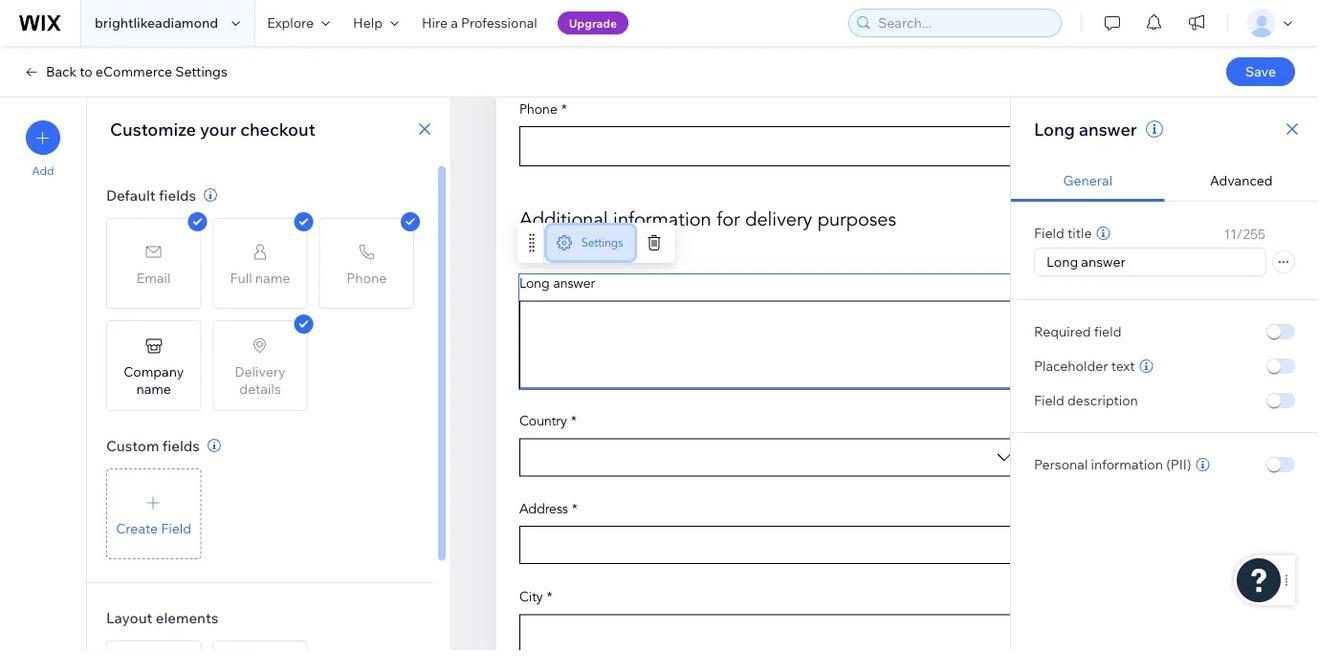 Task type: vqa. For each thing, say whether or not it's contained in the screenshot.
11
yes



Task type: describe. For each thing, give the bounding box(es) containing it.
help button
[[342, 0, 410, 46]]

description
[[1067, 392, 1138, 409]]

create field
[[116, 520, 191, 537]]

elements
[[156, 609, 218, 627]]

Search... field
[[872, 10, 1055, 36]]

company name
[[124, 363, 184, 397]]

settings button
[[547, 226, 634, 261]]

upgrade button
[[557, 11, 628, 34]]

advanced
[[1210, 172, 1273, 189]]

a
[[451, 14, 458, 31]]

save button
[[1226, 57, 1295, 86]]

11 / 255
[[1224, 226, 1265, 242]]

fields for default fields
[[159, 186, 196, 204]]

field
[[1094, 323, 1121, 340]]

custom
[[106, 437, 159, 455]]

answer
[[1079, 118, 1137, 140]]

long answer
[[1034, 118, 1137, 140]]

custom fields
[[106, 437, 200, 455]]

general button
[[1011, 161, 1164, 202]]

professional
[[461, 14, 537, 31]]

personal
[[1034, 456, 1088, 473]]

layout
[[106, 609, 152, 627]]

back to ecommerce settings
[[46, 63, 227, 80]]

placeholder text
[[1034, 358, 1135, 374]]

back to ecommerce settings button
[[23, 63, 227, 80]]

1 vertical spatial settings
[[582, 236, 623, 250]]

hire a professional
[[422, 14, 537, 31]]

title
[[1067, 225, 1092, 242]]

required
[[1034, 323, 1091, 340]]

field for field title
[[1034, 225, 1064, 242]]

upgrade
[[569, 16, 617, 30]]

default fields
[[106, 186, 196, 204]]

add
[[32, 164, 54, 178]]



Task type: locate. For each thing, give the bounding box(es) containing it.
help
[[353, 14, 383, 31]]

layout elements
[[106, 609, 218, 627]]

field inside button
[[161, 520, 191, 537]]

field title
[[1034, 225, 1092, 242]]

0 vertical spatial settings
[[175, 63, 227, 80]]

hire
[[422, 14, 448, 31]]

0 horizontal spatial settings
[[175, 63, 227, 80]]

information
[[1091, 456, 1163, 473]]

tab list
[[1011, 161, 1318, 202]]

default
[[106, 186, 156, 204]]

Field title text field
[[1035, 249, 1265, 275]]

1 vertical spatial fields
[[162, 437, 200, 455]]

1 horizontal spatial settings
[[582, 236, 623, 250]]

placeholder
[[1034, 358, 1108, 374]]

long
[[1034, 118, 1075, 140]]

brightlikeadiamond
[[95, 14, 218, 31]]

back
[[46, 63, 77, 80]]

explore
[[267, 14, 314, 31]]

save
[[1245, 63, 1276, 80]]

advanced button
[[1164, 161, 1318, 202]]

customize your checkout
[[110, 118, 315, 140]]

tab list containing general
[[1011, 161, 1318, 202]]

/
[[1237, 226, 1243, 242]]

required field
[[1034, 323, 1121, 340]]

11
[[1224, 226, 1237, 242]]

fields right default
[[159, 186, 196, 204]]

checkout
[[240, 118, 315, 140]]

create field button
[[106, 469, 201, 560]]

your
[[200, 118, 236, 140]]

general
[[1063, 172, 1112, 189]]

to
[[80, 63, 93, 80]]

0 vertical spatial fields
[[159, 186, 196, 204]]

field left title
[[1034, 225, 1064, 242]]

name
[[136, 380, 171, 397]]

add button
[[26, 121, 60, 178]]

hire a professional link
[[410, 0, 549, 46]]

field right create
[[161, 520, 191, 537]]

field
[[1034, 225, 1064, 242], [1034, 392, 1064, 409], [161, 520, 191, 537]]

fields
[[159, 186, 196, 204], [162, 437, 200, 455]]

company
[[124, 363, 184, 380]]

text
[[1111, 358, 1135, 374]]

create
[[116, 520, 158, 537]]

customize
[[110, 118, 196, 140]]

field down placeholder
[[1034, 392, 1064, 409]]

0 vertical spatial field
[[1034, 225, 1064, 242]]

personal information (pii)
[[1034, 456, 1191, 473]]

field for field description
[[1034, 392, 1064, 409]]

settings
[[175, 63, 227, 80], [582, 236, 623, 250]]

255
[[1243, 226, 1265, 242]]

fields right custom
[[162, 437, 200, 455]]

fields for custom fields
[[162, 437, 200, 455]]

field description
[[1034, 392, 1138, 409]]

1 vertical spatial field
[[1034, 392, 1064, 409]]

ecommerce
[[96, 63, 172, 80]]

2 vertical spatial field
[[161, 520, 191, 537]]

(pii)
[[1166, 456, 1191, 473]]



